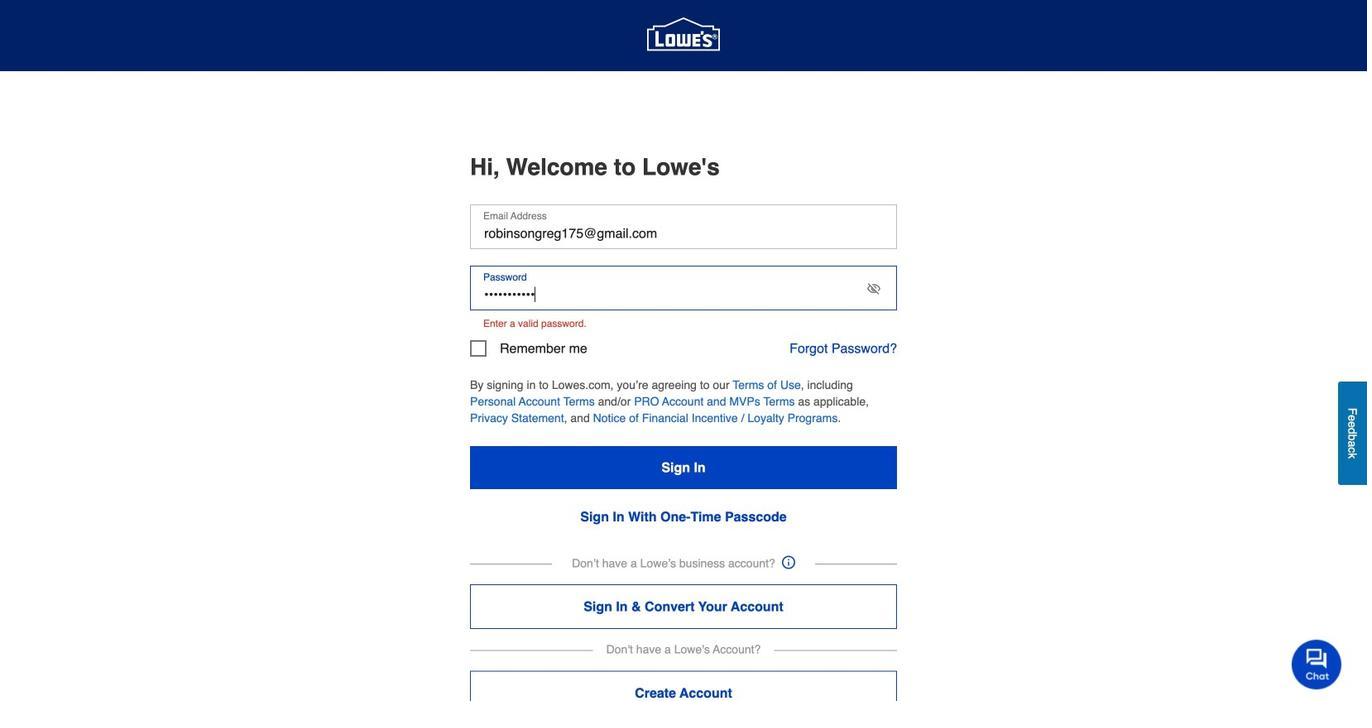 Task type: describe. For each thing, give the bounding box(es) containing it.
password password field
[[470, 266, 898, 310]]

chat invite button image
[[1292, 639, 1343, 690]]

tooltip button image
[[782, 556, 796, 569]]



Task type: vqa. For each thing, say whether or not it's contained in the screenshot.
Upgrade
no



Task type: locate. For each thing, give the bounding box(es) containing it.
lowe's home improvement logo image
[[647, 0, 720, 72]]

show password image
[[868, 282, 881, 296]]

Email text field
[[470, 205, 898, 249]]

remember me element
[[470, 340, 588, 357]]



